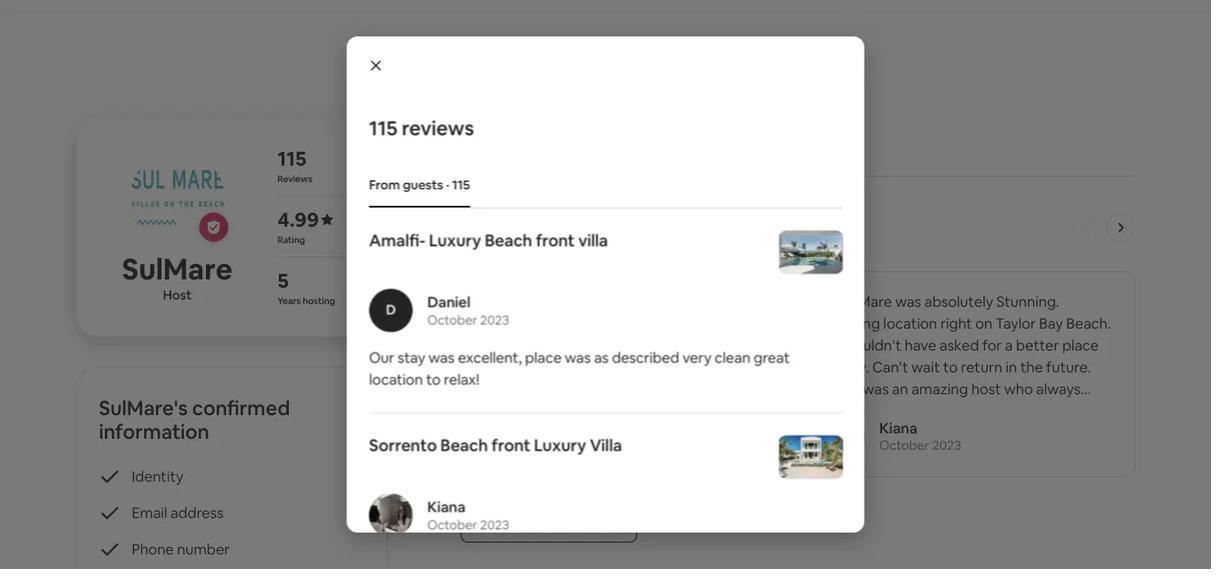 Task type: locate. For each thing, give the bounding box(es) containing it.
0 horizontal spatial 115
[[278, 145, 307, 171]]

0 vertical spatial reviews
[[402, 115, 474, 141]]

kiana user profile image
[[369, 494, 413, 538], [369, 494, 413, 538]]

daniel user profile image
[[369, 289, 413, 333], [369, 289, 413, 333], [480, 415, 524, 459]]

asked
[[940, 336, 979, 355]]

0 horizontal spatial in
[[868, 424, 880, 442]]

reviews up ·
[[402, 115, 474, 141]]

we
[[821, 336, 843, 355]]

excellent, down front villa
[[583, 292, 647, 311]]

place inside "…sul mare was absolutely stunning. amazing location right on taylor bay beach. we couldn't have asked for a better place to stay. can't wait to return in the future. julian was an amazing host who always answered promptly. this trip truly felt like a dream in paradise!…
[[1062, 336, 1099, 355]]

october inside the daniel october 2023
[[427, 312, 477, 328]]

0 vertical spatial kiana
[[879, 419, 918, 438]]

felt
[[1048, 402, 1071, 420]]

tab panel
[[369, 230, 843, 570]]

1 vertical spatial excellent,
[[458, 349, 522, 367]]

1 vertical spatial as
[[594, 349, 609, 367]]

0 vertical spatial a
[[1005, 336, 1013, 355]]

an
[[892, 380, 908, 398]]

place
[[651, 292, 687, 311], [1062, 336, 1099, 355], [525, 349, 562, 367]]

a right like
[[1100, 402, 1108, 420]]

115 for 115 reviews
[[278, 145, 307, 171]]

bay
[[1039, 314, 1063, 333]]

reviews
[[402, 115, 474, 141], [554, 215, 626, 241], [563, 512, 615, 531]]

great inside 'our stay was excellent, place was as described very clean great location to relax!'
[[754, 349, 790, 367]]

sulmare's confirmed information
[[99, 395, 290, 445]]

phone number
[[132, 540, 230, 559]]

reviews inside button
[[563, 512, 615, 531]]

0 vertical spatial excellent,
[[583, 292, 647, 311]]

tab panel containing amalfi- luxury beach front villa
[[369, 230, 843, 570]]

very inside "…our stay was excellent, place was as described very clean great location to relax!…
[[551, 314, 580, 333]]

0 horizontal spatial great
[[622, 314, 658, 333]]

1 vertical spatial beach
[[440, 435, 488, 456]]

was
[[554, 292, 580, 311], [690, 292, 716, 311], [895, 292, 921, 311], [428, 349, 454, 367], [565, 349, 591, 367], [863, 380, 889, 398]]

october right front
[[538, 438, 588, 454]]

to inside "…our stay was excellent, place was as described very clean great location to relax!…
[[718, 314, 733, 333]]

reviews for 115 reviews
[[402, 115, 474, 141]]

excellent, inside "…our stay was excellent, place was as described very clean great location to relax!…
[[583, 292, 647, 311]]

reviews right more
[[563, 512, 615, 531]]

stay right "…our
[[523, 292, 551, 311]]

1 vertical spatial great
[[754, 349, 790, 367]]

1 horizontal spatial a
[[1100, 402, 1108, 420]]

more
[[523, 512, 560, 531]]

verified host image
[[207, 220, 221, 235]]

in down answered
[[868, 424, 880, 442]]

confirmed
[[192, 395, 290, 421]]

0 vertical spatial stay
[[523, 292, 551, 311]]

reviews inside dialog
[[402, 115, 474, 141]]

1 horizontal spatial clean
[[715, 349, 750, 367]]

as inside "…our stay was excellent, place was as described very clean great location to relax!…
[[720, 292, 734, 311]]

a right for
[[1005, 336, 1013, 355]]

dream
[[821, 424, 865, 442]]

0 vertical spatial great
[[622, 314, 658, 333]]

kiana october 2023 left more
[[427, 498, 509, 533]]

0 horizontal spatial described
[[480, 314, 548, 333]]

stay for "…our
[[523, 292, 551, 311]]

1 horizontal spatial great
[[754, 349, 790, 367]]

0 vertical spatial kiana october 2023
[[879, 419, 961, 454]]

beach.
[[1066, 314, 1111, 333]]

sorrento beach front luxury villa
[[369, 435, 622, 456]]

great left we
[[754, 349, 790, 367]]

place inside "…our stay was excellent, place was as described very clean great location to relax!…
[[651, 292, 687, 311]]

0 vertical spatial clean
[[583, 314, 619, 333]]

kiana inside 115 reviews dialog
[[427, 498, 465, 517]]

described
[[480, 314, 548, 333], [612, 349, 679, 367]]

tab panel inside 115 reviews dialog
[[369, 230, 843, 570]]

absolutely
[[925, 292, 993, 311]]

very for "…our stay was excellent, place was as described very clean great location to relax!…
[[551, 314, 580, 333]]

0 horizontal spatial kiana october 2023
[[427, 498, 509, 533]]

place inside 'our stay was excellent, place was as described very clean great location to relax!'
[[525, 349, 562, 367]]

amalfi- luxury beach front villa
[[369, 230, 608, 251]]

who
[[1004, 380, 1033, 398]]

to
[[718, 314, 733, 333], [821, 358, 836, 377], [943, 358, 958, 377], [426, 371, 441, 389]]

excellent, inside 'our stay was excellent, place was as described very clean great location to relax!'
[[458, 349, 522, 367]]

"…our stay was excellent, place was as described very clean great location to relax!…
[[480, 292, 734, 355]]

as
[[720, 292, 734, 311], [594, 349, 609, 367]]

stay inside "…our stay was excellent, place was as described very clean great location to relax!…
[[523, 292, 551, 311]]

can't
[[872, 358, 908, 377]]

1 vertical spatial described
[[612, 349, 679, 367]]

stay inside 'our stay was excellent, place was as described very clean great location to relax!'
[[397, 349, 425, 367]]

115
[[369, 115, 397, 141], [278, 145, 307, 171], [452, 177, 470, 193]]

1 horizontal spatial location
[[661, 314, 715, 333]]

"…sul mare was absolutely stunning. amazing location right on taylor bay beach. we couldn't have asked for a better place to stay. can't wait to return in the future. julian was an amazing host who always answered promptly. this trip truly felt like a dream in paradise!…
[[821, 292, 1111, 442]]

0 vertical spatial 115
[[369, 115, 397, 141]]

2023 down "…our
[[480, 312, 509, 328]]

like
[[1074, 402, 1097, 420]]

on
[[976, 314, 993, 333]]

0 vertical spatial very
[[551, 314, 580, 333]]

1 vertical spatial kiana october 2023
[[427, 498, 509, 533]]

number
[[177, 540, 230, 559]]

great inside "…our stay was excellent, place was as described very clean great location to relax!…
[[622, 314, 658, 333]]

clean inside 'our stay was excellent, place was as described very clean great location to relax!'
[[715, 349, 750, 367]]

115 reviews
[[369, 115, 474, 141]]

kiana user profile image
[[821, 415, 865, 459], [821, 415, 865, 459]]

stunning.
[[997, 292, 1060, 311]]

4.99
[[278, 207, 319, 233]]

excellent,
[[583, 292, 647, 311], [458, 349, 522, 367]]

1 horizontal spatial as
[[720, 292, 734, 311]]

2023 left more
[[480, 517, 509, 533]]

clean for "…our stay was excellent, place was as described very clean great location to relax!…
[[583, 314, 619, 333]]

1 horizontal spatial very
[[682, 349, 712, 367]]

1 vertical spatial kiana
[[427, 498, 465, 517]]

very inside 'our stay was excellent, place was as described very clean great location to relax!'
[[682, 349, 712, 367]]

1 vertical spatial 115
[[278, 145, 307, 171]]

as for our stay was excellent, place was as described very clean great location to relax!
[[594, 349, 609, 367]]

0 horizontal spatial very
[[551, 314, 580, 333]]

sulmare host
[[122, 251, 233, 303]]

sorrento beach front luxury villa image
[[779, 436, 843, 480], [779, 436, 843, 480]]

1 horizontal spatial kiana
[[879, 419, 918, 438]]

reviews right sulmare's
[[554, 215, 626, 241]]

very
[[551, 314, 580, 333], [682, 349, 712, 367]]

guests
[[403, 177, 443, 193]]

2023 inside the daniel october 2023
[[480, 312, 509, 328]]

in left the
[[1006, 358, 1017, 377]]

115 right ·
[[452, 177, 470, 193]]

amalfi- luxury beach front villa image
[[779, 231, 843, 274], [779, 231, 843, 274]]

described inside "…our stay was excellent, place was as described very clean great location to relax!…
[[480, 314, 548, 333]]

show more reviews button
[[461, 500, 637, 543]]

115 up reviews
[[278, 145, 307, 171]]

in
[[1006, 358, 1017, 377], [868, 424, 880, 442]]

great
[[622, 314, 658, 333], [754, 349, 790, 367]]

1 horizontal spatial kiana october 2023
[[879, 419, 961, 454]]

1 horizontal spatial in
[[1006, 358, 1017, 377]]

0 horizontal spatial a
[[1005, 336, 1013, 355]]

described inside 'our stay was excellent, place was as described very clean great location to relax!'
[[612, 349, 679, 367]]

taylor
[[996, 314, 1036, 333]]

1 vertical spatial very
[[682, 349, 712, 367]]

2 horizontal spatial location
[[883, 314, 937, 333]]

1 horizontal spatial 115
[[369, 115, 397, 141]]

hosting
[[303, 295, 335, 307]]

kiana october 2023 inside 115 reviews dialog
[[427, 498, 509, 533]]

kiana october 2023 down amazing
[[879, 419, 961, 454]]

described for our stay was excellent, place was as described very clean great location to relax!
[[612, 349, 679, 367]]

email
[[132, 504, 167, 522]]

beach right luxury
[[485, 230, 532, 251]]

stay for our
[[397, 349, 425, 367]]

0 vertical spatial as
[[720, 292, 734, 311]]

location inside "…sul mare was absolutely stunning. amazing location right on taylor bay beach. we couldn't have asked for a better place to stay. can't wait to return in the future. julian was an amazing host who always answered promptly. this trip truly felt like a dream in paradise!…
[[883, 314, 937, 333]]

location inside 'our stay was excellent, place was as described very clean great location to relax!'
[[369, 371, 423, 389]]

2 horizontal spatial place
[[1062, 336, 1099, 355]]

october
[[427, 312, 477, 328], [538, 438, 588, 454], [879, 438, 929, 454], [427, 517, 477, 533]]

2 vertical spatial reviews
[[563, 512, 615, 531]]

location for "…our stay was excellent, place was as described very clean great location to relax!…
[[661, 314, 715, 333]]

excellent, up relax!
[[458, 349, 522, 367]]

1 horizontal spatial place
[[651, 292, 687, 311]]

0 horizontal spatial excellent,
[[458, 349, 522, 367]]

sulmare's reviews
[[461, 215, 626, 241]]

show more reviews
[[483, 512, 615, 531]]

2023 down 'our stay was excellent, place was as described very clean great location to relax!'
[[591, 438, 620, 454]]

1 vertical spatial clean
[[715, 349, 750, 367]]

0 vertical spatial described
[[480, 314, 548, 333]]

excellent, for relax!
[[458, 349, 522, 367]]

address
[[171, 504, 224, 522]]

sulmare's
[[461, 215, 550, 241]]

0 horizontal spatial location
[[369, 371, 423, 389]]

as inside 'our stay was excellent, place was as described very clean great location to relax!'
[[594, 349, 609, 367]]

sulmare user profile image
[[130, 151, 225, 246], [130, 151, 225, 246]]

this
[[957, 402, 985, 420]]

kiana october 2023
[[879, 419, 961, 454], [427, 498, 509, 533]]

1 vertical spatial stay
[[397, 349, 425, 367]]

very for our stay was excellent, place was as described very clean great location to relax!
[[682, 349, 712, 367]]

location for our stay was excellent, place was as described very clean great location to relax!
[[369, 371, 423, 389]]

trip
[[988, 402, 1011, 420]]

0 vertical spatial beach
[[485, 230, 532, 251]]

october down promptly.
[[879, 438, 929, 454]]

5
[[278, 268, 289, 294]]

115 reviews
[[278, 145, 313, 185]]

1 horizontal spatial stay
[[523, 292, 551, 311]]

115 up from
[[369, 115, 397, 141]]

1 horizontal spatial described
[[612, 349, 679, 367]]

october up relax!
[[427, 312, 477, 328]]

beach left front
[[440, 435, 488, 456]]

1 horizontal spatial excellent,
[[583, 292, 647, 311]]

stay right our
[[397, 349, 425, 367]]

kiana
[[879, 419, 918, 438], [427, 498, 465, 517]]

2 vertical spatial 115
[[452, 177, 470, 193]]

clean
[[583, 314, 619, 333], [715, 349, 750, 367]]

kiana down the an
[[879, 419, 918, 438]]

0 horizontal spatial clean
[[583, 314, 619, 333]]

clean inside "…our stay was excellent, place was as described very clean great location to relax!…
[[583, 314, 619, 333]]

great up 'our stay was excellent, place was as described very clean great location to relax!'
[[622, 314, 658, 333]]

2023
[[480, 312, 509, 328], [591, 438, 620, 454], [932, 438, 961, 454], [480, 517, 509, 533]]

kiana left show
[[427, 498, 465, 517]]

0 horizontal spatial place
[[525, 349, 562, 367]]

0 horizontal spatial kiana
[[427, 498, 465, 517]]

a
[[1005, 336, 1013, 355], [1100, 402, 1108, 420]]

for
[[982, 336, 1002, 355]]

1 vertical spatial reviews
[[554, 215, 626, 241]]

0 horizontal spatial as
[[594, 349, 609, 367]]

better
[[1016, 336, 1059, 355]]

location inside "…our stay was excellent, place was as described very clean great location to relax!…
[[661, 314, 715, 333]]

115 inside 115 reviews
[[278, 145, 307, 171]]

0 horizontal spatial stay
[[397, 349, 425, 367]]

location
[[661, 314, 715, 333], [883, 314, 937, 333], [369, 371, 423, 389]]



Task type: describe. For each thing, give the bounding box(es) containing it.
stay.
[[839, 358, 869, 377]]

luxury
[[429, 230, 481, 251]]

amalfi-
[[369, 230, 425, 251]]

our
[[369, 349, 394, 367]]

promptly.
[[890, 402, 954, 420]]

place for our stay was excellent, place was as described very clean great location to relax!
[[525, 349, 562, 367]]

"…our
[[480, 292, 520, 311]]

paradise!…
[[883, 424, 954, 442]]

1 vertical spatial a
[[1100, 402, 1108, 420]]

reviews for sulmare's reviews
[[554, 215, 626, 241]]

years
[[278, 295, 301, 307]]

email address
[[132, 504, 224, 522]]

have
[[905, 336, 937, 355]]

front villa
[[536, 230, 608, 251]]

answered
[[821, 402, 887, 420]]

"…sul
[[821, 292, 855, 311]]

truly
[[1015, 402, 1045, 420]]

couldn't
[[847, 336, 902, 355]]

sulmare's
[[99, 395, 188, 421]]

1 vertical spatial in
[[868, 424, 880, 442]]

julian
[[821, 380, 860, 398]]

always
[[1036, 380, 1081, 398]]

as for "…our stay was excellent, place was as described very clean great location to relax!…
[[720, 292, 734, 311]]

wait
[[912, 358, 940, 377]]

sulmare
[[122, 251, 233, 289]]

great for "…our stay was excellent, place was as described very clean great location to relax!…
[[622, 314, 658, 333]]

october left show
[[427, 517, 477, 533]]

2 horizontal spatial 115
[[452, 177, 470, 193]]

amazing
[[912, 380, 968, 398]]

relax!
[[444, 371, 479, 389]]

excellent, for relax!…
[[583, 292, 647, 311]]

october 2023
[[538, 438, 620, 454]]

the
[[1021, 358, 1043, 377]]

115 reviews dialog
[[347, 36, 865, 570]]

place for "…our stay was excellent, place was as described very clean great location to relax!…
[[651, 292, 687, 311]]

0 vertical spatial in
[[1006, 358, 1017, 377]]

phone
[[132, 540, 174, 559]]

information
[[99, 419, 210, 445]]

profile element
[[628, 0, 1139, 12]]

luxury villa
[[534, 435, 622, 456]]

5 years hosting
[[278, 268, 335, 307]]

reviews
[[278, 173, 313, 185]]

sorrento
[[369, 435, 437, 456]]

clean for our stay was excellent, place was as described very clean great location to relax!
[[715, 349, 750, 367]]

from guests · 115
[[369, 177, 470, 193]]

described for "…our stay was excellent, place was as described very clean great location to relax!…
[[480, 314, 548, 333]]

return
[[961, 358, 1003, 377]]

from
[[369, 177, 400, 193]]

daniel user profile image
[[480, 415, 524, 459]]

rating
[[278, 234, 305, 246]]

show
[[483, 512, 520, 531]]

mare
[[859, 292, 892, 311]]

2023 down the this
[[932, 438, 961, 454]]

great for our stay was excellent, place was as described very clean great location to relax!
[[754, 349, 790, 367]]

daniel
[[427, 293, 470, 312]]

to inside 'our stay was excellent, place was as described very clean great location to relax!'
[[426, 371, 441, 389]]

our stay was excellent, place was as described very clean great location to relax!
[[369, 349, 790, 389]]

amazing
[[821, 314, 880, 333]]

host
[[163, 287, 192, 303]]

daniel october 2023
[[427, 293, 509, 328]]

identity
[[132, 467, 184, 486]]

right
[[941, 314, 972, 333]]

future.
[[1046, 358, 1091, 377]]

front
[[491, 435, 530, 456]]

·
[[446, 177, 449, 193]]

relax!…
[[480, 336, 526, 355]]

host
[[971, 380, 1001, 398]]

115 for 115 reviews
[[369, 115, 397, 141]]



Task type: vqa. For each thing, say whether or not it's contained in the screenshot.
Ranch associated with Truckee, California Near Donner Ski Ranch Ski Resort Nov 1 – 6 $194 night
no



